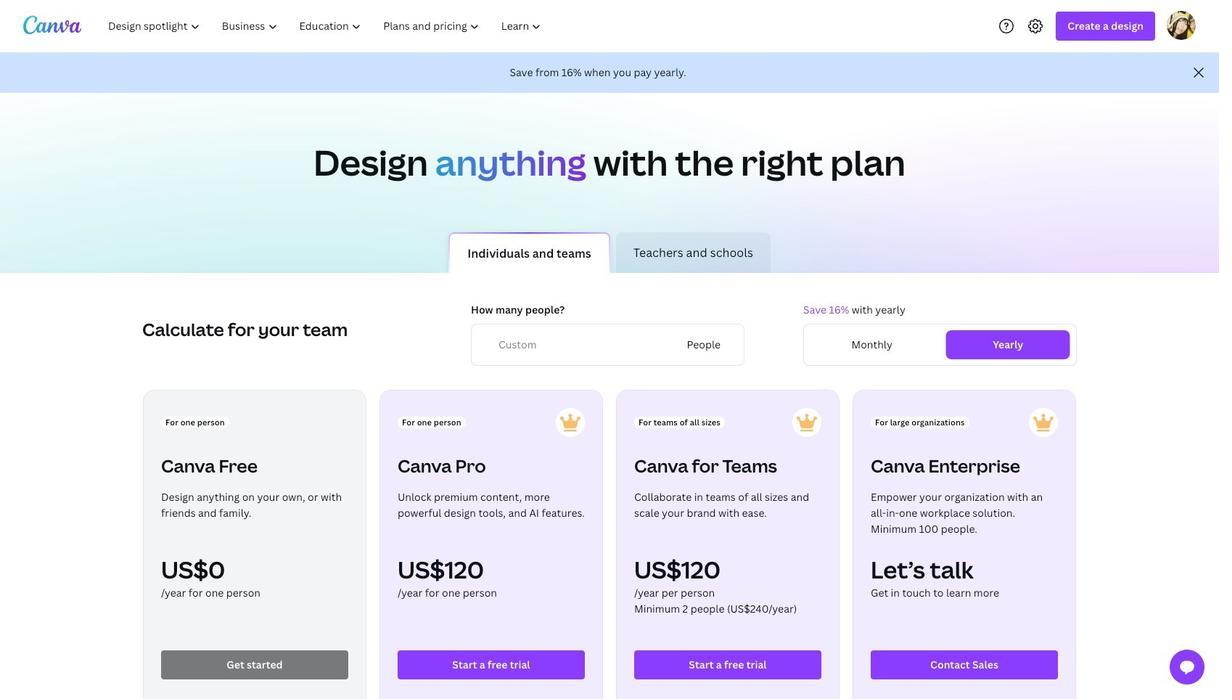 Task type: vqa. For each thing, say whether or not it's contained in the screenshot.
To
no



Task type: locate. For each thing, give the bounding box(es) containing it.
option group
[[804, 324, 1078, 366]]

tab panel
[[0, 290, 1220, 699]]

open chat image
[[1179, 659, 1197, 676]]



Task type: describe. For each thing, give the bounding box(es) containing it.
Custom text field
[[499, 337, 672, 353]]

stephanie aranda image
[[1168, 11, 1197, 40]]

top level navigation element
[[99, 12, 554, 41]]



